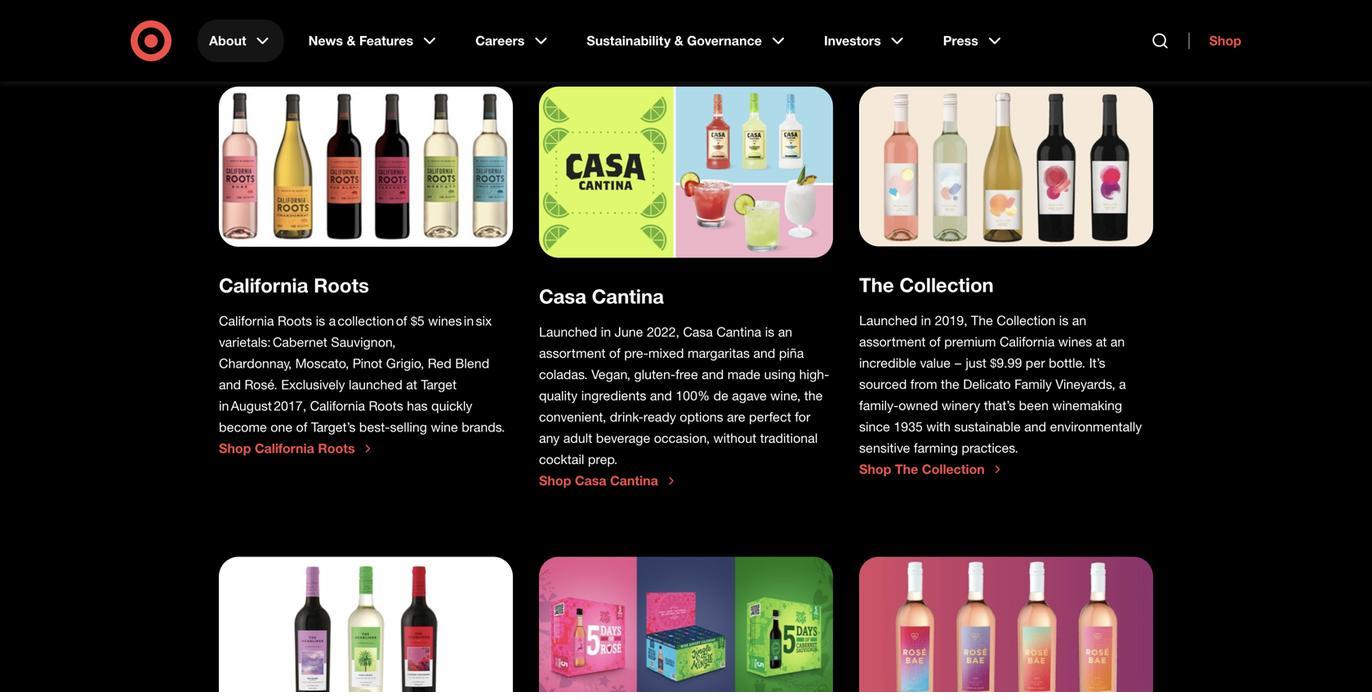 Task type: locate. For each thing, give the bounding box(es) containing it.
cantina up june
[[592, 284, 664, 308]]

0 vertical spatial at
[[1096, 334, 1107, 350]]

from
[[911, 376, 938, 392]]

2 horizontal spatial the
[[972, 312, 993, 328]]

at up the it's
[[1096, 334, 1107, 350]]

casa up margaritas
[[683, 324, 713, 340]]

of
[[930, 334, 941, 350], [609, 345, 621, 361], [296, 419, 308, 435]]

an up piña
[[778, 324, 793, 340]]

press
[[943, 33, 979, 49]]

in left 2019,
[[921, 312, 932, 328]]

been
[[1019, 397, 1049, 413]]

and up the in august 2017,
[[219, 376, 241, 392]]

chardonnay, moscato,
[[219, 355, 349, 371]]

1 vertical spatial at
[[406, 376, 417, 392]]

value
[[920, 355, 951, 371]]

roots down launched
[[369, 398, 403, 414]]

0 horizontal spatial is
[[316, 313, 325, 329]]

coladas.
[[539, 366, 588, 382]]

collection
[[900, 273, 994, 297], [997, 312, 1056, 328], [922, 461, 985, 477]]

in inside launched in 2019, the collection is an assortment of premium california wines at an incredible value – just $9.99 per bottle. it's sourced from the delicato family vineyards, a family-owned winery that's been winemaking since 1935 with sustainable and environmentally sensitive farming practices. shop the collection
[[921, 312, 932, 328]]

cantina up margaritas
[[717, 324, 762, 340]]

at up has
[[406, 376, 417, 392]]

in for collection
[[921, 312, 932, 328]]

wine
[[431, 419, 458, 435]]

the up 'incredible'
[[860, 273, 894, 297]]

& right news
[[347, 33, 356, 49]]

news & features link
[[297, 20, 451, 62]]

brands.
[[462, 419, 505, 435]]

2 vertical spatial the
[[895, 461, 919, 477]]

prep.
[[588, 451, 618, 467]]

and down been
[[1025, 419, 1047, 435]]

collection down farming
[[922, 461, 985, 477]]

is up using
[[765, 324, 775, 340]]

2 horizontal spatial of
[[930, 334, 941, 350]]

2019,
[[935, 312, 968, 328]]

shop inside "link"
[[1210, 33, 1242, 49]]

1 horizontal spatial launched
[[860, 312, 918, 328]]

2 vertical spatial cantina
[[610, 473, 658, 488]]

without
[[714, 430, 757, 446]]

assortment inside launched in june 2022, casa cantina is an assortment of pre-mixed margaritas and piña coladas. vegan, gluten-free and made using high- quality ingredients and 100% de agave wine, the convenient, drink-ready options are perfect for any adult beverage occasion, without traditional cocktail prep. shop casa cantina
[[539, 345, 606, 361]]

quickly
[[432, 398, 473, 414]]

in
[[921, 312, 932, 328], [601, 324, 611, 340]]

an up wines
[[1073, 312, 1087, 328]]

0 vertical spatial collection
[[900, 273, 994, 297]]

winery
[[942, 397, 981, 413]]

the down –
[[941, 376, 960, 392]]

news
[[309, 33, 343, 49]]

casa up coladas.
[[539, 284, 587, 308]]

& for governance
[[675, 33, 684, 49]]

the down high-
[[805, 388, 823, 404]]

the
[[860, 273, 894, 297], [972, 312, 993, 328], [895, 461, 919, 477]]

agave
[[732, 388, 767, 404]]

just
[[966, 355, 987, 371]]

launched inside launched in june 2022, casa cantina is an assortment of pre-mixed margaritas and piña coladas. vegan, gluten-free and made using high- quality ingredients and 100% de agave wine, the convenient, drink-ready options are perfect for any adult beverage occasion, without traditional cocktail prep. shop casa cantina
[[539, 324, 597, 340]]

of inside california roots is a collection of $5 wines in six varietals: cabernet sauvignon, chardonnay, moscato, pinot grigio, red blend and rosé. exclusively launched at target in august 2017, california roots has quickly become one of target's best-selling wine brands. shop california roots
[[296, 419, 308, 435]]

0 horizontal spatial launched
[[539, 324, 597, 340]]

in left june
[[601, 324, 611, 340]]

mixed
[[649, 345, 684, 361]]

shop
[[1210, 33, 1242, 49], [219, 440, 251, 456], [860, 461, 892, 477], [539, 473, 571, 488]]

sustainability
[[587, 33, 671, 49]]

1 horizontal spatial assortment
[[860, 334, 926, 350]]

vineyards,
[[1056, 376, 1116, 392]]

1 horizontal spatial of
[[609, 345, 621, 361]]

0 horizontal spatial the
[[805, 388, 823, 404]]

shop inside launched in june 2022, casa cantina is an assortment of pre-mixed margaritas and piña coladas. vegan, gluten-free and made using high- quality ingredients and 100% de agave wine, the convenient, drink-ready options are perfect for any adult beverage occasion, without traditional cocktail prep. shop casa cantina
[[539, 473, 571, 488]]

assortment
[[860, 334, 926, 350], [539, 345, 606, 361]]

$9.99
[[991, 355, 1022, 371]]

0 horizontal spatial the
[[860, 273, 894, 297]]

of inside launched in 2019, the collection is an assortment of premium california wines at an incredible value – just $9.99 per bottle. it's sourced from the delicato family vineyards, a family-owned winery that's been winemaking since 1935 with sustainable and environmentally sensitive farming practices. shop the collection
[[930, 334, 941, 350]]

california roots is a collection of $5 wines in six varietals: cabernet sauvignon, chardonnay, moscato, pinot grigio, red blend and rosé. exclusively launched at target in august 2017, california roots has quickly become one of target's best-selling wine brands. shop california roots
[[219, 313, 505, 456]]

perfect
[[749, 409, 792, 425]]

1 horizontal spatial is
[[765, 324, 775, 340]]

shop inside california roots is a collection of $5 wines in six varietals: cabernet sauvignon, chardonnay, moscato, pinot grigio, red blend and rosé. exclusively launched at target in august 2017, california roots has quickly become one of target's best-selling wine brands. shop california roots
[[219, 440, 251, 456]]

assortment inside launched in 2019, the collection is an assortment of premium california wines at an incredible value – just $9.99 per bottle. it's sourced from the delicato family vineyards, a family-owned winery that's been winemaking since 1935 with sustainable and environmentally sensitive farming practices. shop the collection
[[860, 334, 926, 350]]

launched up 'incredible'
[[860, 312, 918, 328]]

2 & from the left
[[675, 33, 684, 49]]

launched inside launched in 2019, the collection is an assortment of premium california wines at an incredible value – just $9.99 per bottle. it's sourced from the delicato family vineyards, a family-owned winery that's been winemaking since 1935 with sustainable and environmentally sensitive farming practices. shop the collection
[[860, 312, 918, 328]]

gluten-
[[634, 366, 676, 382]]

0 horizontal spatial an
[[778, 324, 793, 340]]

of left the pre- at the left of the page
[[609, 345, 621, 361]]

an right wines
[[1111, 334, 1125, 350]]

1 horizontal spatial at
[[1096, 334, 1107, 350]]

0 horizontal spatial of
[[296, 419, 308, 435]]

of inside launched in june 2022, casa cantina is an assortment of pre-mixed margaritas and piña coladas. vegan, gluten-free and made using high- quality ingredients and 100% de agave wine, the convenient, drink-ready options are perfect for any adult beverage occasion, without traditional cocktail prep. shop casa cantina
[[609, 345, 621, 361]]

and
[[754, 345, 776, 361], [702, 366, 724, 382], [219, 376, 241, 392], [650, 388, 672, 404], [1025, 419, 1047, 435]]

incredible
[[860, 355, 917, 371]]

1 vertical spatial the
[[972, 312, 993, 328]]

roots
[[314, 273, 369, 297], [278, 313, 312, 329], [369, 398, 403, 414], [318, 440, 355, 456]]

2 horizontal spatial an
[[1111, 334, 1125, 350]]

in inside launched in june 2022, casa cantina is an assortment of pre-mixed margaritas and piña coladas. vegan, gluten-free and made using high- quality ingredients and 100% de agave wine, the convenient, drink-ready options are perfect for any adult beverage occasion, without traditional cocktail prep. shop casa cantina
[[601, 324, 611, 340]]

2 horizontal spatial is
[[1060, 312, 1069, 328]]

0 horizontal spatial at
[[406, 376, 417, 392]]

1 horizontal spatial the
[[941, 376, 960, 392]]

the
[[941, 376, 960, 392], [805, 388, 823, 404]]

an
[[1073, 312, 1087, 328], [778, 324, 793, 340], [1111, 334, 1125, 350]]

is up wines
[[1060, 312, 1069, 328]]

is
[[1060, 312, 1069, 328], [316, 313, 325, 329], [765, 324, 775, 340]]

assortment up coladas.
[[539, 345, 606, 361]]

adult
[[564, 430, 593, 446]]

and up using
[[754, 345, 776, 361]]

de
[[714, 388, 729, 404]]

0 horizontal spatial &
[[347, 33, 356, 49]]

pinot grigio,
[[353, 355, 424, 371]]

& for features
[[347, 33, 356, 49]]

is inside launched in 2019, the collection is an assortment of premium california wines at an incredible value – just $9.99 per bottle. it's sourced from the delicato family vineyards, a family-owned winery that's been winemaking since 1935 with sustainable and environmentally sensitive farming practices. shop the collection
[[1060, 312, 1069, 328]]

varietals: cabernet
[[219, 334, 327, 350]]

1935
[[894, 419, 923, 435]]

careers link
[[464, 20, 562, 62]]

practices.
[[962, 440, 1019, 456]]

is down california roots
[[316, 313, 325, 329]]

california inside launched in 2019, the collection is an assortment of premium california wines at an incredible value – just $9.99 per bottle. it's sourced from the delicato family vineyards, a family-owned winery that's been winemaking since 1935 with sustainable and environmentally sensitive farming practices. shop the collection
[[1000, 334, 1055, 350]]

convenient,
[[539, 409, 607, 425]]

1 horizontal spatial &
[[675, 33, 684, 49]]

collection up 2019,
[[900, 273, 994, 297]]

& left governance
[[675, 33, 684, 49]]

launched up coladas.
[[539, 324, 597, 340]]

1 & from the left
[[347, 33, 356, 49]]

pre-
[[624, 345, 649, 361]]

assortment up 'incredible'
[[860, 334, 926, 350]]

wines in six
[[428, 313, 492, 329]]

environmentally
[[1050, 419, 1142, 435]]

of up value
[[930, 334, 941, 350]]

margaritas
[[688, 345, 750, 361]]

1 horizontal spatial the
[[895, 461, 919, 477]]

the down sensitive
[[895, 461, 919, 477]]

0 horizontal spatial assortment
[[539, 345, 606, 361]]

the up premium
[[972, 312, 993, 328]]

–
[[955, 355, 962, 371]]

collection up per
[[997, 312, 1056, 328]]

cantina down prep.
[[610, 473, 658, 488]]

selling
[[390, 419, 427, 435]]

1 horizontal spatial in
[[921, 312, 932, 328]]

0 horizontal spatial in
[[601, 324, 611, 340]]

0 vertical spatial the
[[860, 273, 894, 297]]

casa down prep.
[[575, 473, 607, 488]]

sourced
[[860, 376, 907, 392]]

of right "one"
[[296, 419, 308, 435]]

vegan,
[[592, 366, 631, 382]]



Task type: vqa. For each thing, say whether or not it's contained in the screenshot.
in in the "Launched In 2019, The Collection Is An Assortment Of Premium California Wines At An Incredible Value – Just $9.99 Per Bottle. It'S Sourced From The Delicato Family Vineyards, A Family-Owned Winery That'S Been Winemaking Since 1935 With Sustainable And Environmentally Sensitive Farming Practices. Shop The Collection"
yes



Task type: describe. For each thing, give the bounding box(es) containing it.
a
[[1119, 376, 1126, 392]]

features
[[359, 33, 413, 49]]

a collection of
[[329, 313, 407, 329]]

using
[[764, 366, 796, 382]]

ingredients
[[582, 388, 647, 404]]

sustainability & governance
[[587, 33, 762, 49]]

best-
[[359, 419, 390, 435]]

family
[[1015, 376, 1052, 392]]

1 vertical spatial cantina
[[717, 324, 762, 340]]

winemaking
[[1053, 397, 1123, 413]]

farming
[[914, 440, 958, 456]]

beverage
[[596, 430, 651, 446]]

target
[[421, 376, 457, 392]]

is inside california roots is a collection of $5 wines in six varietals: cabernet sauvignon, chardonnay, moscato, pinot grigio, red blend and rosé. exclusively launched at target in august 2017, california roots has quickly become one of target's best-selling wine brands. shop california roots
[[316, 313, 325, 329]]

roots up a collection of
[[314, 273, 369, 297]]

the inside launched in june 2022, casa cantina is an assortment of pre-mixed margaritas and piña coladas. vegan, gluten-free and made using high- quality ingredients and 100% de agave wine, the convenient, drink-ready options are perfect for any adult beverage occasion, without traditional cocktail prep. shop casa cantina
[[805, 388, 823, 404]]

june
[[615, 324, 643, 340]]

bottle.
[[1049, 355, 1086, 371]]

options
[[680, 409, 724, 425]]

traditional
[[760, 430, 818, 446]]

california roots
[[219, 273, 369, 297]]

roots up the varietals: cabernet
[[278, 313, 312, 329]]

high-
[[800, 366, 830, 382]]

since
[[860, 419, 890, 435]]

at inside california roots is a collection of $5 wines in six varietals: cabernet sauvignon, chardonnay, moscato, pinot grigio, red blend and rosé. exclusively launched at target in august 2017, california roots has quickly become one of target's best-selling wine brands. shop california roots
[[406, 376, 417, 392]]

in for cantina
[[601, 324, 611, 340]]

an inside launched in june 2022, casa cantina is an assortment of pre-mixed margaritas and piña coladas. vegan, gluten-free and made using high- quality ingredients and 100% de agave wine, the convenient, drink-ready options are perfect for any adult beverage occasion, without traditional cocktail prep. shop casa cantina
[[778, 324, 793, 340]]

launched in june 2022, casa cantina is an assortment of pre-mixed margaritas and piña coladas. vegan, gluten-free and made using high- quality ingredients and 100% de agave wine, the convenient, drink-ready options are perfect for any adult beverage occasion, without traditional cocktail prep. shop casa cantina
[[539, 324, 830, 488]]

made
[[728, 366, 761, 382]]

launched for the
[[860, 312, 918, 328]]

cocktail
[[539, 451, 585, 467]]

family-
[[860, 397, 899, 413]]

and down margaritas
[[702, 366, 724, 382]]

1 vertical spatial collection
[[997, 312, 1056, 328]]

ready
[[644, 409, 676, 425]]

investors
[[824, 33, 881, 49]]

press link
[[932, 20, 1016, 62]]

launched in 2019, the collection is an assortment of premium california wines at an incredible value – just $9.99 per bottle. it's sourced from the delicato family vineyards, a family-owned winery that's been winemaking since 1935 with sustainable and environmentally sensitive farming practices. shop the collection
[[860, 312, 1142, 477]]

investors link
[[813, 20, 919, 62]]

sustainability & governance link
[[575, 20, 800, 62]]

the inside launched in 2019, the collection is an assortment of premium california wines at an incredible value – just $9.99 per bottle. it's sourced from the delicato family vineyards, a family-owned winery that's been winemaking since 1935 with sustainable and environmentally sensitive farming practices. shop the collection
[[941, 376, 960, 392]]

in august 2017,
[[219, 398, 307, 414]]

quality
[[539, 388, 578, 404]]

red
[[428, 355, 452, 371]]

2022,
[[647, 324, 680, 340]]

1 vertical spatial casa
[[683, 324, 713, 340]]

is inside launched in june 2022, casa cantina is an assortment of pre-mixed margaritas and piña coladas. vegan, gluten-free and made using high- quality ingredients and 100% de agave wine, the convenient, drink-ready options are perfect for any adult beverage occasion, without traditional cocktail prep. shop casa cantina
[[765, 324, 775, 340]]

and up "ready"
[[650, 388, 672, 404]]

sauvignon,
[[331, 334, 396, 350]]

become
[[219, 419, 267, 435]]

roots down the target's
[[318, 440, 355, 456]]

casa cantina
[[539, 284, 664, 308]]

at inside launched in 2019, the collection is an assortment of premium california wines at an incredible value – just $9.99 per bottle. it's sourced from the delicato family vineyards, a family-owned winery that's been winemaking since 1935 with sustainable and environmentally sensitive farming practices. shop the collection
[[1096, 334, 1107, 350]]

about
[[209, 33, 246, 49]]

0 vertical spatial casa
[[539, 284, 587, 308]]

$5
[[411, 313, 425, 329]]

governance
[[687, 33, 762, 49]]

has
[[407, 398, 428, 414]]

drink-
[[610, 409, 644, 425]]

2 vertical spatial casa
[[575, 473, 607, 488]]

sustainable
[[955, 419, 1021, 435]]

wine,
[[771, 388, 801, 404]]

target's
[[311, 419, 356, 435]]

2 vertical spatial collection
[[922, 461, 985, 477]]

0 vertical spatial cantina
[[592, 284, 664, 308]]

with
[[927, 419, 951, 435]]

any
[[539, 430, 560, 446]]

are
[[727, 409, 746, 425]]

shop the collection link
[[860, 461, 1005, 478]]

and inside launched in 2019, the collection is an assortment of premium california wines at an incredible value – just $9.99 per bottle. it's sourced from the delicato family vineyards, a family-owned winery that's been winemaking since 1935 with sustainable and environmentally sensitive farming practices. shop the collection
[[1025, 419, 1047, 435]]

that's
[[984, 397, 1016, 413]]

and inside california roots is a collection of $5 wines in six varietals: cabernet sauvignon, chardonnay, moscato, pinot grigio, red blend and rosé. exclusively launched at target in august 2017, california roots has quickly become one of target's best-selling wine brands. shop california roots
[[219, 376, 241, 392]]

100%
[[676, 388, 710, 404]]

shop inside launched in 2019, the collection is an assortment of premium california wines at an incredible value – just $9.99 per bottle. it's sourced from the delicato family vineyards, a family-owned winery that's been winemaking since 1935 with sustainable and environmentally sensitive farming practices. shop the collection
[[860, 461, 892, 477]]

news & features
[[309, 33, 413, 49]]

shop california roots link
[[219, 440, 375, 457]]

rosé. exclusively
[[245, 376, 345, 392]]

about link
[[198, 20, 284, 62]]

1 horizontal spatial an
[[1073, 312, 1087, 328]]

shop link
[[1189, 33, 1242, 49]]

launched
[[349, 376, 403, 392]]

owned
[[899, 397, 938, 413]]

for
[[795, 409, 811, 425]]

sensitive
[[860, 440, 911, 456]]

wines
[[1059, 334, 1093, 350]]

piña
[[779, 345, 804, 361]]

free
[[676, 366, 698, 382]]

the collection
[[860, 273, 994, 297]]

shop casa cantina link
[[539, 473, 678, 489]]

it's
[[1090, 355, 1106, 371]]

premium
[[945, 334, 996, 350]]

launched for casa
[[539, 324, 597, 340]]

per
[[1026, 355, 1046, 371]]



